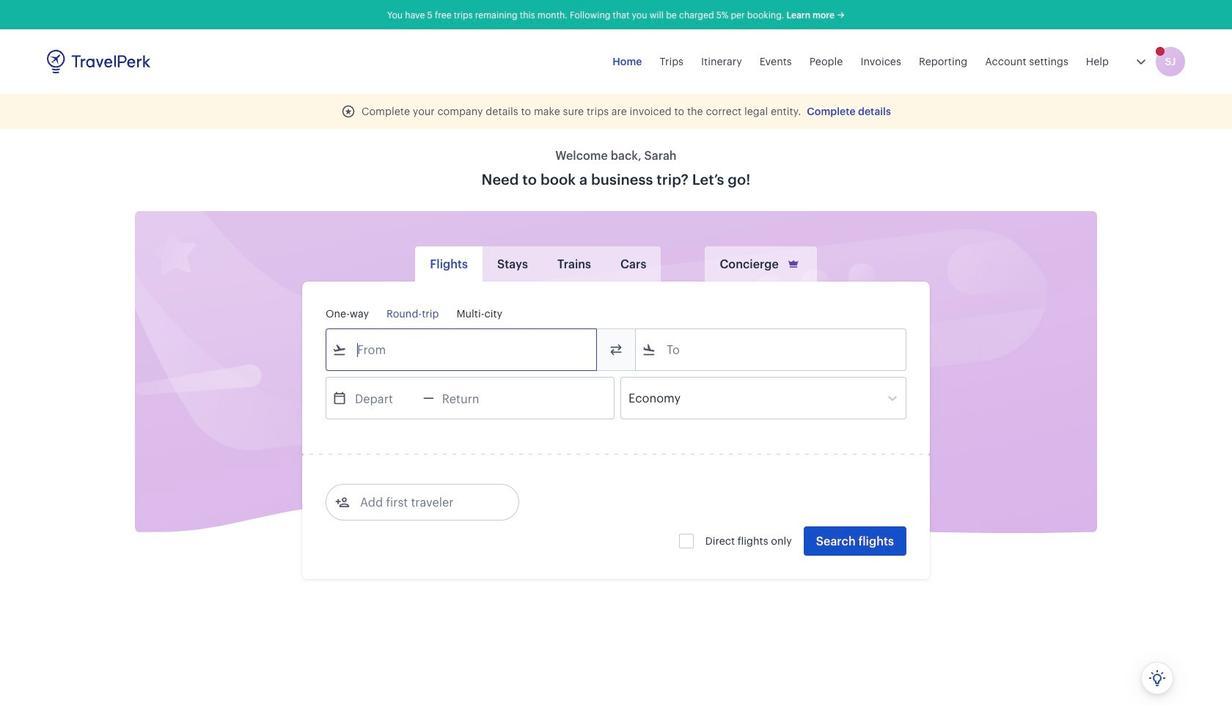 Task type: describe. For each thing, give the bounding box(es) containing it.
Return text field
[[434, 378, 511, 419]]

From search field
[[347, 338, 577, 362]]

Depart text field
[[347, 378, 423, 419]]

Add first traveler search field
[[350, 491, 503, 514]]

To search field
[[657, 338, 887, 362]]



Task type: vqa. For each thing, say whether or not it's contained in the screenshot.
Add first traveler search box
yes



